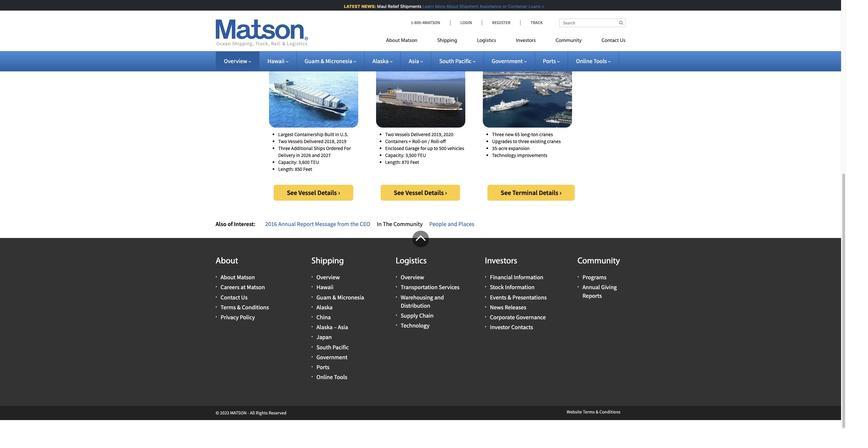 Task type: vqa. For each thing, say whether or not it's contained in the screenshot.
mission
no



Task type: locate. For each thing, give the bounding box(es) containing it.
shipping inside footer
[[312, 257, 344, 266]]

1 vertical spatial and
[[448, 220, 458, 228]]

governance
[[517, 314, 546, 321]]

community
[[556, 38, 582, 43], [394, 220, 423, 228], [578, 257, 621, 266]]

ports link down japan link
[[317, 364, 330, 371]]

government down japan
[[317, 354, 348, 361]]

1 vertical spatial annual
[[583, 284, 601, 291]]

about for about
[[216, 257, 238, 266]]

1 vertical spatial alaska link
[[317, 304, 333, 311]]

three up delivery
[[279, 145, 290, 151]]

0 vertical spatial alaska link
[[373, 57, 393, 65]]

see down 870
[[394, 189, 404, 197]]

length:
[[386, 159, 401, 165], [279, 166, 294, 172]]

1 horizontal spatial teu
[[418, 152, 426, 158]]

1 vertical spatial asia
[[338, 324, 348, 331]]

guam & micronesia link up china at the left of page
[[317, 294, 365, 301]]

1 horizontal spatial ports
[[543, 57, 556, 65]]

& up news releases link
[[508, 294, 512, 301]]

1 horizontal spatial and
[[435, 294, 444, 301]]

1 horizontal spatial hawaii
[[317, 284, 334, 291]]

matson right at
[[247, 284, 265, 291]]

terms right website
[[583, 409, 595, 415]]

0 horizontal spatial overview
[[224, 57, 248, 65]]

guam & micronesia link for hawaii link corresponding to china link
[[317, 294, 365, 301]]

1 horizontal spatial class
[[426, 40, 443, 50]]

0 vertical spatial logistics
[[477, 38, 497, 43]]

technology down supply chain link
[[401, 322, 430, 330]]

community up backtop image at the bottom of the page
[[394, 220, 423, 228]]

vessel down 870
[[406, 189, 423, 197]]

supply
[[401, 312, 418, 320]]

overview for overview transportation services warehousing and distribution supply chain technology
[[401, 274, 424, 281]]

0 horizontal spatial logistics
[[396, 257, 427, 266]]

annual up reports
[[583, 284, 601, 291]]

0 vertical spatial capacity:
[[386, 152, 405, 158]]

1 › from the left
[[338, 189, 340, 197]]

ports down terminal
[[543, 57, 556, 65]]

to inside three new 65 long-ton cranes upgrades to three existing cranes 35-acre expansion technology improvements
[[513, 138, 518, 144]]

0 vertical spatial terms
[[221, 304, 236, 311]]

2018,
[[325, 138, 336, 144]]

two inside largest containership built in u.s. two vessels delivered 2018, 2019 three additional ships ordered for delivery in 2026 and 2027 capacity: 3,600 teu length: 850 feet
[[279, 138, 287, 144]]

1 vertical spatial investors
[[485, 257, 518, 266]]

alaska
[[373, 57, 389, 65], [317, 304, 333, 311], [317, 324, 333, 331]]

details for honolulu terminal
[[539, 189, 559, 197]]

details up the message
[[318, 189, 337, 197]]

south
[[440, 57, 455, 65], [317, 344, 332, 351]]

terms
[[221, 304, 236, 311], [583, 409, 595, 415]]

terms up privacy
[[221, 304, 236, 311]]

off
[[441, 138, 446, 144]]

online tools link
[[577, 57, 611, 65], [317, 374, 348, 381]]

information up events & presentations link on the right of page
[[505, 284, 535, 291]]

class for kanaloa class
[[426, 40, 443, 50]]

warehousing and distribution link
[[401, 294, 444, 310]]

about inside top menu navigation
[[386, 38, 400, 43]]

terminal
[[513, 189, 538, 197]]

1-800-4matson link
[[411, 20, 451, 25]]

programs annual giving reports
[[583, 274, 617, 300]]

roll-
[[412, 138, 422, 144], [431, 138, 441, 144]]

asia down "kanaloa"
[[409, 57, 420, 65]]

0 horizontal spatial roll-
[[412, 138, 422, 144]]

delivered down containership
[[304, 138, 324, 144]]

contact down careers
[[221, 294, 240, 301]]

overview link
[[224, 57, 251, 65], [317, 274, 340, 281], [401, 274, 424, 281]]

0 horizontal spatial alaska link
[[317, 304, 333, 311]]

information
[[514, 274, 544, 281], [505, 284, 535, 291]]

two inside two vessels delivered 2019, 2020 containers + roll-on / roll-off enclosed garage for up to 500 vehicles capacity: 3,500 teu length: 870 feet
[[386, 131, 394, 138]]

0 vertical spatial south
[[440, 57, 455, 65]]

capacity: down delivery
[[279, 159, 298, 165]]

class up guam & micronesia
[[315, 40, 332, 50]]

in left 2026
[[296, 152, 300, 158]]

alaska link for asia link
[[373, 57, 393, 65]]

teu down "for"
[[418, 152, 426, 158]]

1 vertical spatial us
[[241, 294, 248, 301]]

and left places
[[448, 220, 458, 228]]

2 › from the left
[[446, 189, 447, 197]]

2016 annual report message from the ceo
[[265, 220, 371, 228]]

feet down 3,600
[[304, 166, 312, 172]]

pacific
[[456, 57, 472, 65], [333, 344, 349, 351]]

three up upgrades
[[493, 131, 505, 138]]

0 vertical spatial contact
[[602, 38, 619, 43]]

logistics down "register" link
[[477, 38, 497, 43]]

guam down aloha class link
[[305, 57, 320, 65]]

3,500
[[406, 152, 417, 158]]

3 › from the left
[[560, 189, 562, 197]]

government link down 'honolulu'
[[492, 57, 527, 65]]

hawaii link up china at the left of page
[[317, 284, 334, 291]]

2 class from the left
[[426, 40, 443, 50]]

about matson link for careers at matson link
[[221, 274, 255, 281]]

footer
[[0, 231, 842, 420]]

1 vessel from the left
[[299, 189, 316, 197]]

three
[[519, 138, 530, 144]]

search image
[[620, 21, 624, 25]]

ports down japan link
[[317, 364, 330, 371]]

south down shipping link
[[440, 57, 455, 65]]

0 horizontal spatial two
[[279, 138, 287, 144]]

see left terminal
[[501, 189, 512, 197]]

government down 'honolulu'
[[492, 57, 523, 65]]

› for aloha class
[[338, 189, 340, 197]]

investors inside 'link'
[[516, 38, 536, 43]]

ships
[[314, 145, 325, 151]]

logistics down backtop image at the bottom of the page
[[396, 257, 427, 266]]

shipping link
[[428, 35, 468, 48]]

0 horizontal spatial south
[[317, 344, 332, 351]]

3 see from the left
[[501, 189, 512, 197]]

top menu navigation
[[386, 35, 626, 48]]

community inside top menu navigation
[[556, 38, 582, 43]]

0 vertical spatial alaska
[[373, 57, 389, 65]]

overview link for logistics
[[401, 274, 424, 281]]

roll- right /
[[431, 138, 441, 144]]

0 vertical spatial length:
[[386, 159, 401, 165]]

1 vertical spatial ports link
[[317, 364, 330, 371]]

0 vertical spatial technology
[[493, 152, 517, 158]]

conditions inside about matson careers at matson contact us terms & conditions privacy policy
[[242, 304, 269, 311]]

see vessel details › for kanaloa
[[394, 189, 447, 197]]

hawaii inside overview hawaii guam & micronesia alaska china alaska – asia japan south pacific government ports online tools
[[317, 284, 334, 291]]

0 horizontal spatial technology
[[401, 322, 430, 330]]

matson
[[401, 38, 418, 43], [237, 274, 255, 281], [247, 284, 265, 291]]

technology
[[493, 152, 517, 158], [401, 322, 430, 330]]

warehousing
[[401, 294, 434, 301]]

› inside see terminal details › link
[[560, 189, 562, 197]]

1 see vessel details › from the left
[[287, 189, 340, 197]]

0 vertical spatial feet
[[411, 159, 420, 165]]

annual giving reports link
[[583, 284, 617, 300]]

about matson link up careers at matson link
[[221, 274, 255, 281]]

information up stock information link
[[514, 274, 544, 281]]

annual for giving
[[583, 284, 601, 291]]

kanaloa class link
[[399, 40, 443, 50]]

cranes up 'existing'
[[540, 131, 553, 138]]

1 horizontal spatial technology
[[493, 152, 517, 158]]

chain
[[420, 312, 434, 320]]

0 vertical spatial guam & micronesia link
[[305, 57, 357, 65]]

overview for overview hawaii guam & micronesia alaska china alaska – asia japan south pacific government ports online tools
[[317, 274, 340, 281]]

0 vertical spatial asia
[[409, 57, 420, 65]]

and down ships on the left
[[312, 152, 320, 158]]

1 vertical spatial terms
[[583, 409, 595, 415]]

contact down search search box
[[602, 38, 619, 43]]

0 vertical spatial in
[[336, 131, 339, 138]]

teu inside largest containership built in u.s. two vessels delivered 2018, 2019 three additional ships ordered for delivery in 2026 and 2027 capacity: 3,600 teu length: 850 feet
[[311, 159, 319, 165]]

teu inside two vessels delivered 2019, 2020 containers + roll-on / roll-off enclosed garage for up to 500 vehicles capacity: 3,500 teu length: 870 feet
[[418, 152, 426, 158]]

0 vertical spatial ports link
[[543, 57, 560, 65]]

1 vertical spatial three
[[279, 145, 290, 151]]

1 horizontal spatial alaska link
[[373, 57, 393, 65]]

see down 850
[[287, 189, 297, 197]]

1 horizontal spatial overview link
[[317, 274, 340, 281]]

assistance
[[479, 4, 501, 9]]

0 vertical spatial us
[[621, 38, 626, 43]]

hawaii down the blue matson logo with ocean, shipping, truck, rail and logistics written beneath it.
[[268, 57, 285, 65]]

and
[[312, 152, 320, 158], [448, 220, 458, 228], [435, 294, 444, 301]]

see vessel details › link for aloha
[[274, 185, 354, 201]]

about matson link down 1-
[[386, 35, 428, 48]]

community up the programs link
[[578, 257, 621, 266]]

2 vertical spatial matson
[[247, 284, 265, 291]]

None search field
[[560, 19, 626, 27]]

see for aloha class
[[287, 189, 297, 197]]

guam & micronesia link for hawaii link for asia link
[[305, 57, 357, 65]]

presentations
[[513, 294, 547, 301]]

0 horizontal spatial vessels
[[288, 138, 303, 144]]

pacific down the –
[[333, 344, 349, 351]]

technology down acre
[[493, 152, 517, 158]]

government link down japan
[[317, 354, 348, 361]]

1-800-4matson
[[411, 20, 441, 25]]

annual inside programs annual giving reports
[[583, 284, 601, 291]]

1 vertical spatial in
[[296, 152, 300, 158]]

three inside three new 65 long-ton cranes upgrades to three existing cranes 35-acre expansion technology improvements
[[493, 131, 505, 138]]

vessels inside two vessels delivered 2019, 2020 containers + roll-on / roll-off enclosed garage for up to 500 vehicles capacity: 3,500 teu length: 870 feet
[[395, 131, 410, 138]]

programs link
[[583, 274, 607, 281]]

0 vertical spatial hawaii link
[[268, 57, 289, 65]]

1 horizontal spatial conditions
[[600, 409, 621, 415]]

south pacific link down shipping link
[[440, 57, 476, 65]]

reports
[[583, 292, 602, 300]]

1 see vessel details › link from the left
[[274, 185, 354, 201]]

2 horizontal spatial overview
[[401, 274, 424, 281]]

1 see from the left
[[287, 189, 297, 197]]

two
[[386, 131, 394, 138], [279, 138, 287, 144]]

0 vertical spatial vessels
[[395, 131, 410, 138]]

0 horizontal spatial in
[[296, 152, 300, 158]]

in the community link
[[377, 220, 423, 228]]

see vessel details ›
[[287, 189, 340, 197], [394, 189, 447, 197]]

alaska link up china at the left of page
[[317, 304, 333, 311]]

new
[[506, 131, 514, 138]]

online tools
[[577, 57, 607, 65]]

1 vertical spatial government
[[317, 354, 348, 361]]

1 horizontal spatial ports link
[[543, 57, 560, 65]]

for
[[344, 145, 351, 151]]

1 vertical spatial shipping
[[312, 257, 344, 266]]

1 vertical spatial tools
[[334, 374, 348, 381]]

& inside 'financial information stock information events & presentations news releases corporate governance investor contacts'
[[508, 294, 512, 301]]

ordered
[[326, 145, 343, 151]]

guam up china link
[[317, 294, 332, 301]]

vessels
[[395, 131, 410, 138], [288, 138, 303, 144]]

0 horizontal spatial teu
[[311, 159, 319, 165]]

2 horizontal spatial see
[[501, 189, 512, 197]]

us up terms & conditions link at bottom left
[[241, 294, 248, 301]]

0 horizontal spatial to
[[434, 145, 438, 151]]

us inside about matson careers at matson contact us terms & conditions privacy policy
[[241, 294, 248, 301]]

cranes
[[540, 131, 553, 138], [548, 138, 561, 144]]

0 horizontal spatial annual
[[278, 220, 296, 228]]

honolulu terminal
[[499, 40, 557, 50]]

1 vertical spatial to
[[434, 145, 438, 151]]

built
[[325, 131, 335, 138]]

1 vertical spatial community
[[394, 220, 423, 228]]

teu right 3,600
[[311, 159, 319, 165]]

0 horizontal spatial overview link
[[224, 57, 251, 65]]

in left u.s.
[[336, 131, 339, 138]]

0 horizontal spatial contact
[[221, 294, 240, 301]]

length: inside two vessels delivered 2019, 2020 containers + roll-on / roll-off enclosed garage for up to 500 vehicles capacity: 3,500 teu length: 870 feet
[[386, 159, 401, 165]]

annual right 2016
[[278, 220, 296, 228]]

rights
[[256, 410, 268, 416]]

0 horizontal spatial details
[[318, 189, 337, 197]]

pacific down shipping link
[[456, 57, 472, 65]]

and down transportation services link
[[435, 294, 444, 301]]

about inside about matson careers at matson contact us terms & conditions privacy policy
[[221, 274, 236, 281]]

2 see vessel details › link from the left
[[381, 185, 461, 201]]

careers
[[221, 284, 240, 291]]

south pacific link down japan
[[317, 344, 349, 351]]

2 see from the left
[[394, 189, 404, 197]]

1 horizontal spatial tools
[[594, 57, 607, 65]]

china link
[[317, 314, 331, 321]]

guam
[[305, 57, 320, 65], [317, 294, 332, 301]]

vessels up additional
[[288, 138, 303, 144]]

0 vertical spatial pacific
[[456, 57, 472, 65]]

0 horizontal spatial hawaii
[[268, 57, 285, 65]]

cranes right 'existing'
[[548, 138, 561, 144]]

terms inside about matson careers at matson contact us terms & conditions privacy policy
[[221, 304, 236, 311]]

2 vertical spatial alaska
[[317, 324, 333, 331]]

us down search image
[[621, 38, 626, 43]]

feet down 3,500
[[411, 159, 420, 165]]

three
[[493, 131, 505, 138], [279, 145, 290, 151]]

alaska down about matson
[[373, 57, 389, 65]]

©
[[216, 410, 219, 416]]

1 vertical spatial information
[[505, 284, 535, 291]]

to down the 65 in the right of the page
[[513, 138, 518, 144]]

1 horizontal spatial hawaii link
[[317, 284, 334, 291]]

ports link down terminal
[[543, 57, 560, 65]]

3 details from the left
[[539, 189, 559, 197]]

matson up at
[[237, 274, 255, 281]]

details right terminal
[[539, 189, 559, 197]]

1 vertical spatial about matson link
[[221, 274, 255, 281]]

vessels up containers
[[395, 131, 410, 138]]

870
[[402, 159, 410, 165]]

hawaii link down the blue matson logo with ocean, shipping, truck, rail and logistics written beneath it.
[[268, 57, 289, 65]]

alaska link down about matson
[[373, 57, 393, 65]]

length: left 850
[[279, 166, 294, 172]]

› for honolulu terminal
[[560, 189, 562, 197]]

1-
[[411, 20, 415, 25]]

2 horizontal spatial overview link
[[401, 274, 424, 281]]

about matson link
[[386, 35, 428, 48], [221, 274, 255, 281]]

micronesia
[[326, 57, 353, 65], [338, 294, 365, 301]]

& up privacy policy link on the left bottom
[[237, 304, 241, 311]]

2 vessel from the left
[[406, 189, 423, 197]]

length: left 870
[[386, 159, 401, 165]]

0 horizontal spatial feet
[[304, 166, 312, 172]]

hawaii link
[[268, 57, 289, 65], [317, 284, 334, 291]]

0 horizontal spatial government
[[317, 354, 348, 361]]

overview inside "overview transportation services warehousing and distribution supply chain technology"
[[401, 274, 424, 281]]

matson down 1-
[[401, 38, 418, 43]]

0 horizontal spatial pacific
[[333, 344, 349, 351]]

alaska up china at the left of page
[[317, 304, 333, 311]]

contact inside about matson careers at matson contact us terms & conditions privacy policy
[[221, 294, 240, 301]]

details up people
[[425, 189, 444, 197]]

also
[[216, 220, 227, 228]]

vessel down 850
[[299, 189, 316, 197]]

0 vertical spatial three
[[493, 131, 505, 138]]

1 horizontal spatial see vessel details › link
[[381, 185, 461, 201]]

matson inside top menu navigation
[[401, 38, 418, 43]]

hawaii up china at the left of page
[[317, 284, 334, 291]]

ports inside overview hawaii guam & micronesia alaska china alaska – asia japan south pacific government ports online tools
[[317, 364, 330, 371]]

asia inside overview hawaii guam & micronesia alaska china alaska – asia japan south pacific government ports online tools
[[338, 324, 348, 331]]

1 vertical spatial length:
[[279, 166, 294, 172]]

two up containers
[[386, 131, 394, 138]]

1 vertical spatial capacity:
[[279, 159, 298, 165]]

1 vertical spatial two
[[279, 138, 287, 144]]

0 vertical spatial delivered
[[411, 131, 431, 138]]

class for aloha class
[[315, 40, 332, 50]]

to right up
[[434, 145, 438, 151]]

class right "kanaloa"
[[426, 40, 443, 50]]

capacity: down enclosed on the top left of the page
[[386, 152, 405, 158]]

additional
[[291, 145, 313, 151]]

about matson link for shipping link
[[386, 35, 428, 48]]

1 vertical spatial feet
[[304, 166, 312, 172]]

of
[[228, 220, 233, 228]]

1 horizontal spatial contact
[[602, 38, 619, 43]]

contact us link down search image
[[592, 35, 626, 48]]

guam & micronesia link down aloha class
[[305, 57, 357, 65]]

alaska link for china link
[[317, 304, 333, 311]]

1 horizontal spatial roll-
[[431, 138, 441, 144]]

hawaii
[[268, 57, 285, 65], [317, 284, 334, 291]]

see for kanaloa class
[[394, 189, 404, 197]]

see vessel details › link
[[274, 185, 354, 201], [381, 185, 461, 201]]

1 details from the left
[[318, 189, 337, 197]]

south down japan
[[317, 344, 332, 351]]

roll- right +
[[412, 138, 422, 144]]

2 details from the left
[[425, 189, 444, 197]]

0 horizontal spatial length:
[[279, 166, 294, 172]]

contact us link down careers
[[221, 294, 248, 301]]

1 class from the left
[[315, 40, 332, 50]]

three inside largest containership built in u.s. two vessels delivered 2018, 2019 three additional ships ordered for delivery in 2026 and 2027 capacity: 3,600 teu length: 850 feet
[[279, 145, 290, 151]]

alaska up japan link
[[317, 324, 333, 331]]

&
[[321, 57, 325, 65], [333, 294, 336, 301], [508, 294, 512, 301], [237, 304, 241, 311], [596, 409, 599, 415]]

delivered inside largest containership built in u.s. two vessels delivered 2018, 2019 three additional ships ordered for delivery in 2026 and 2027 capacity: 3,600 teu length: 850 feet
[[304, 138, 324, 144]]

hawaii link for china link
[[317, 284, 334, 291]]

investors
[[516, 38, 536, 43], [485, 257, 518, 266]]

2 see vessel details › from the left
[[394, 189, 447, 197]]

website terms & conditions link
[[567, 409, 621, 415]]

0 horizontal spatial vessel
[[299, 189, 316, 197]]

overview for overview
[[224, 57, 248, 65]]

0 horizontal spatial see
[[287, 189, 297, 197]]

0 horizontal spatial online tools link
[[317, 374, 348, 381]]

1 horizontal spatial see
[[394, 189, 404, 197]]

two down "largest"
[[279, 138, 287, 144]]

2 horizontal spatial and
[[448, 220, 458, 228]]

0 vertical spatial about matson link
[[386, 35, 428, 48]]

asia right the –
[[338, 324, 348, 331]]

and inside largest containership built in u.s. two vessels delivered 2018, 2019 three additional ships ordered for delivery in 2026 and 2027 capacity: 3,600 teu length: 850 feet
[[312, 152, 320, 158]]

online inside overview hawaii guam & micronesia alaska china alaska – asia japan south pacific government ports online tools
[[317, 374, 333, 381]]

feet
[[411, 159, 420, 165], [304, 166, 312, 172]]

0 vertical spatial government link
[[492, 57, 527, 65]]

distribution
[[401, 302, 431, 310]]

0 horizontal spatial online
[[317, 374, 333, 381]]

› for kanaloa class
[[446, 189, 447, 197]]

& up the –
[[333, 294, 336, 301]]

feet inside two vessels delivered 2019, 2020 containers + roll-on / roll-off enclosed garage for up to 500 vehicles capacity: 3,500 teu length: 870 feet
[[411, 159, 420, 165]]

overview inside overview hawaii guam & micronesia alaska china alaska – asia japan south pacific government ports online tools
[[317, 274, 340, 281]]

delivered up "on" on the top of the page
[[411, 131, 431, 138]]

community down search search box
[[556, 38, 582, 43]]

1 vertical spatial teu
[[311, 159, 319, 165]]

news releases link
[[490, 304, 527, 311]]

850
[[295, 166, 303, 172]]

china
[[317, 314, 331, 321]]

south pacific
[[440, 57, 472, 65]]

1 horizontal spatial about matson link
[[386, 35, 428, 48]]

login
[[461, 20, 472, 25]]

aloha class
[[296, 40, 332, 50]]

0 horizontal spatial ports
[[317, 364, 330, 371]]



Task type: describe. For each thing, give the bounding box(es) containing it.
delivery
[[279, 152, 295, 158]]

terminal
[[529, 40, 557, 50]]

matson for about matson careers at matson contact us terms & conditions privacy policy
[[237, 274, 255, 281]]

1 vertical spatial online tools link
[[317, 374, 348, 381]]

800-
[[415, 20, 423, 25]]

1 vertical spatial contact us link
[[221, 294, 248, 301]]

technology inside "overview transportation services warehousing and distribution supply chain technology"
[[401, 322, 430, 330]]

people and places
[[430, 220, 475, 228]]

1 vertical spatial alaska
[[317, 304, 333, 311]]

two vessels delivered 2019, 2020 containers + roll-on / roll-off enclosed garage for up to 500 vehicles capacity: 3,500 teu length: 870 feet
[[386, 131, 465, 165]]

people and places link
[[430, 220, 475, 228]]

1 horizontal spatial south pacific link
[[440, 57, 476, 65]]

2019,
[[432, 131, 443, 138]]

careers at matson link
[[221, 284, 265, 291]]

see for honolulu terminal
[[501, 189, 512, 197]]

capacity: inside two vessels delivered 2019, 2020 containers + roll-on / roll-off enclosed garage for up to 500 vehicles capacity: 3,500 teu length: 870 feet
[[386, 152, 405, 158]]

vehicles
[[448, 145, 465, 151]]

details for aloha class
[[318, 189, 337, 197]]

container
[[507, 4, 527, 9]]

loans
[[528, 4, 540, 9]]

1 horizontal spatial contact us link
[[592, 35, 626, 48]]

0 vertical spatial cranes
[[540, 131, 553, 138]]

places
[[459, 220, 475, 228]]

details for kanaloa class
[[425, 189, 444, 197]]

4matson
[[423, 20, 441, 25]]

delivered inside two vessels delivered 2019, 2020 containers + roll-on / roll-off enclosed garage for up to 500 vehicles capacity: 3,500 teu length: 870 feet
[[411, 131, 431, 138]]

asia link
[[409, 57, 423, 65]]

garage
[[405, 145, 420, 151]]

government inside overview hawaii guam & micronesia alaska china alaska – asia japan south pacific government ports online tools
[[317, 354, 348, 361]]

1 roll- from the left
[[412, 138, 422, 144]]

1 horizontal spatial government link
[[492, 57, 527, 65]]

‐
[[248, 410, 249, 416]]

guam & micronesia
[[305, 57, 353, 65]]

technology link
[[401, 322, 430, 330]]

micronesia inside overview hawaii guam & micronesia alaska china alaska – asia japan south pacific government ports online tools
[[338, 294, 365, 301]]

on
[[422, 138, 427, 144]]

backtop image
[[413, 231, 429, 247]]

events & presentations link
[[490, 294, 547, 301]]

aloha image
[[269, 57, 359, 128]]

0 vertical spatial information
[[514, 274, 544, 281]]

1 vertical spatial logistics
[[396, 257, 427, 266]]

matson containership entering port of honolulu. image
[[483, 57, 573, 128]]

65
[[515, 131, 520, 138]]

login link
[[451, 20, 482, 25]]

interest:
[[234, 220, 256, 228]]

report
[[297, 220, 314, 228]]

technology inside three new 65 long-ton cranes upgrades to three existing cranes 35-acre expansion technology improvements
[[493, 152, 517, 158]]

south inside overview hawaii guam & micronesia alaska china alaska – asia japan south pacific government ports online tools
[[317, 344, 332, 351]]

message
[[315, 220, 336, 228]]

1 vertical spatial south pacific link
[[317, 344, 349, 351]]

matson for about matson
[[401, 38, 418, 43]]

or
[[502, 4, 506, 9]]

0 vertical spatial ports
[[543, 57, 556, 65]]

transportation services link
[[401, 284, 460, 291]]

footer containing about
[[0, 231, 842, 420]]

financial information link
[[490, 274, 544, 281]]

& down aloha class
[[321, 57, 325, 65]]

up
[[428, 145, 433, 151]]

contacts
[[512, 324, 534, 331]]

also of interest:
[[216, 220, 256, 228]]

containership
[[295, 131, 324, 138]]

guam inside overview hawaii guam & micronesia alaska china alaska – asia japan south pacific government ports online tools
[[317, 294, 332, 301]]

overview hawaii guam & micronesia alaska china alaska – asia japan south pacific government ports online tools
[[317, 274, 365, 381]]

and inside "overview transportation services warehousing and distribution supply chain technology"
[[435, 294, 444, 301]]

2027
[[321, 152, 331, 158]]

vessel for aloha
[[299, 189, 316, 197]]

logistics inside top menu navigation
[[477, 38, 497, 43]]

/
[[428, 138, 430, 144]]

0 vertical spatial online
[[577, 57, 593, 65]]

existing
[[531, 138, 547, 144]]

logistics link
[[468, 35, 506, 48]]

1 horizontal spatial asia
[[409, 57, 420, 65]]

to inside two vessels delivered 2019, 2020 containers + roll-on / roll-off enclosed garage for up to 500 vehicles capacity: 3,500 teu length: 870 feet
[[434, 145, 438, 151]]

overview transportation services warehousing and distribution supply chain technology
[[401, 274, 460, 330]]

see vessel details › for aloha
[[287, 189, 340, 197]]

0 vertical spatial micronesia
[[326, 57, 353, 65]]

learn
[[422, 4, 433, 9]]

register
[[493, 20, 511, 25]]

2 roll- from the left
[[431, 138, 441, 144]]

length: inside largest containership built in u.s. two vessels delivered 2018, 2019 three additional ships ordered for delivery in 2026 and 2027 capacity: 3,600 teu length: 850 feet
[[279, 166, 294, 172]]

honolulu terminal link
[[499, 40, 557, 50]]

3,600
[[299, 159, 310, 165]]

expansion
[[509, 145, 530, 151]]

2016
[[265, 220, 277, 228]]

people
[[430, 220, 447, 228]]

2020
[[444, 131, 454, 138]]

website terms & conditions
[[567, 409, 621, 415]]

for
[[421, 145, 427, 151]]

2016 annual report message from the ceo link
[[265, 220, 371, 228]]

at
[[241, 284, 246, 291]]

2019
[[337, 138, 347, 144]]

Search search field
[[560, 19, 626, 27]]

contact inside top menu navigation
[[602, 38, 619, 43]]

1 horizontal spatial government
[[492, 57, 523, 65]]

1 horizontal spatial south
[[440, 57, 455, 65]]

enclosed
[[386, 145, 404, 151]]

overview link for shipping
[[317, 274, 340, 281]]

feet inside largest containership built in u.s. two vessels delivered 2018, 2019 three additional ships ordered for delivery in 2026 and 2027 capacity: 3,600 teu length: 850 feet
[[304, 166, 312, 172]]

annual for report
[[278, 220, 296, 228]]

track link
[[521, 20, 543, 25]]

& right website
[[596, 409, 599, 415]]

1 vertical spatial conditions
[[600, 409, 621, 415]]

all
[[250, 410, 255, 416]]

investor
[[490, 324, 511, 331]]

0 vertical spatial guam
[[305, 57, 320, 65]]

& inside overview hawaii guam & micronesia alaska china alaska – asia japan south pacific government ports online tools
[[333, 294, 336, 301]]

honolulu
[[499, 40, 528, 50]]

us inside the contact us link
[[621, 38, 626, 43]]

kanaloa
[[399, 40, 425, 50]]

tools inside overview hawaii guam & micronesia alaska china alaska – asia japan south pacific government ports online tools
[[334, 374, 348, 381]]

pacific inside overview hawaii guam & micronesia alaska china alaska – asia japan south pacific government ports online tools
[[333, 344, 349, 351]]

three new 65 long-ton cranes upgrades to three existing cranes 35-acre expansion technology improvements
[[493, 131, 561, 158]]

vessel for kanaloa
[[406, 189, 423, 197]]

events
[[490, 294, 507, 301]]

reserved
[[269, 410, 287, 416]]

shipping inside top menu navigation
[[438, 38, 458, 43]]

news:
[[360, 4, 375, 9]]

see vessel details › link for kanaloa
[[381, 185, 461, 201]]

0 vertical spatial hawaii
[[268, 57, 285, 65]]

2026
[[301, 152, 311, 158]]

matson's kanaloa class con-ro vessel. image
[[376, 57, 466, 128]]

largest containership built in u.s. two vessels delivered 2018, 2019 three additional ships ordered for delivery in 2026 and 2027 capacity: 3,600 teu length: 850 feet
[[279, 131, 351, 172]]

about for about matson careers at matson contact us terms & conditions privacy policy
[[221, 274, 236, 281]]

blue matson logo with ocean, shipping, truck, rail and logistics written beneath it. image
[[216, 20, 308, 47]]

acre
[[499, 145, 508, 151]]

& inside about matson careers at matson contact us terms & conditions privacy policy
[[237, 304, 241, 311]]

1 vertical spatial cranes
[[548, 138, 561, 144]]

largest
[[279, 131, 294, 138]]

hawaii link for asia link
[[268, 57, 289, 65]]

stock information link
[[490, 284, 535, 291]]

about for about matson
[[386, 38, 400, 43]]

capacity: inside largest containership built in u.s. two vessels delivered 2018, 2019 three additional ships ordered for delivery in 2026 and 2027 capacity: 3,600 teu length: 850 feet
[[279, 159, 298, 165]]

2 vertical spatial community
[[578, 257, 621, 266]]

kanaloa class
[[399, 40, 443, 50]]

ceo
[[360, 220, 371, 228]]

see terminal details ›
[[501, 189, 562, 197]]

programs
[[583, 274, 607, 281]]

relief
[[387, 4, 398, 9]]

policy
[[240, 314, 255, 321]]

community link
[[546, 35, 592, 48]]

maui
[[376, 4, 386, 9]]

more
[[434, 4, 444, 9]]

website
[[567, 409, 583, 415]]

investor contacts link
[[490, 324, 534, 331]]

giving
[[602, 284, 617, 291]]

about matson
[[386, 38, 418, 43]]

1 horizontal spatial online tools link
[[577, 57, 611, 65]]

35-
[[493, 145, 499, 151]]

1 vertical spatial government link
[[317, 354, 348, 361]]

vessels inside largest containership built in u.s. two vessels delivered 2018, 2019 three additional ships ordered for delivery in 2026 and 2027 capacity: 3,600 teu length: 850 feet
[[288, 138, 303, 144]]



